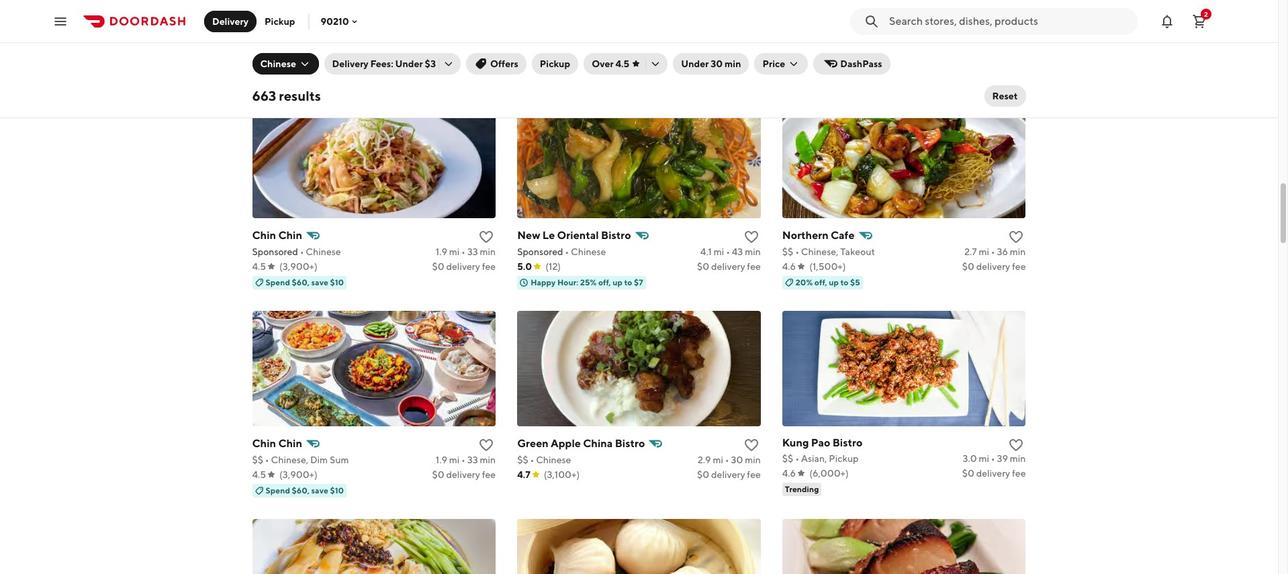 Task type: vqa. For each thing, say whether or not it's contained in the screenshot.
"$​0 delivery fee" associated with $$ • Chinese, Dim Sum
yes



Task type: locate. For each thing, give the bounding box(es) containing it.
20% off, up to $5
[[796, 277, 861, 287]]

chinese, left dim
[[271, 455, 309, 465]]

1 vertical spatial pickup
[[540, 58, 571, 69]]

$$ right 41
[[518, 50, 529, 61]]

chinese, down 'by' at left top
[[271, 52, 309, 62]]

0 horizontal spatial sponsored • chinese
[[252, 246, 341, 257]]

chin
[[252, 229, 276, 242], [278, 229, 302, 242], [252, 437, 276, 450], [278, 437, 302, 450]]

hour:
[[558, 277, 579, 287]]

1 vertical spatial 30
[[731, 455, 743, 465]]

pickup
[[265, 16, 295, 27], [540, 58, 571, 69], [829, 453, 859, 464]]

(3,900+) for click to add this store to your saved list image for chin chin
[[280, 261, 318, 272]]

1 vertical spatial 1.9 mi • 33 min
[[436, 455, 496, 465]]

2 horizontal spatial pickup
[[829, 453, 859, 464]]

spend $60, save $10
[[266, 277, 344, 287], [266, 486, 344, 496]]

$$ down northern
[[783, 246, 794, 257]]

1 horizontal spatial off,
[[815, 277, 828, 287]]

33
[[468, 246, 478, 257], [468, 455, 478, 465]]

min for $$ • chinese, dim sum
[[480, 455, 496, 465]]

1 horizontal spatial delivery
[[332, 58, 369, 69]]

spend
[[266, 277, 290, 287], [266, 486, 290, 496]]

bistro right china
[[615, 437, 645, 450]]

0 vertical spatial 1.9 mi • 33 min
[[436, 246, 496, 257]]

delivery
[[712, 65, 746, 76], [446, 66, 480, 77], [446, 261, 480, 272], [712, 261, 746, 272], [977, 261, 1011, 272], [977, 468, 1011, 479], [446, 469, 480, 480], [712, 469, 746, 480]]

click to add this store to your saved list image right 39
[[1009, 437, 1025, 453]]

$$ • chinese, takeout
[[783, 246, 875, 257]]

4.7 down '$$ • chinese'
[[518, 469, 531, 480]]

fee for $$ • chinese, chicken
[[482, 66, 496, 77]]

2 $10 from the top
[[330, 486, 344, 496]]

•
[[530, 50, 534, 61], [726, 50, 730, 61], [265, 52, 269, 62], [463, 52, 467, 62], [796, 52, 800, 62], [300, 246, 304, 257], [462, 246, 466, 257], [565, 246, 569, 257], [726, 246, 730, 257], [796, 246, 800, 257], [992, 246, 996, 257], [796, 453, 800, 464], [992, 453, 996, 464], [265, 455, 269, 465], [462, 455, 466, 465], [530, 455, 534, 465], [726, 455, 730, 465]]

cafe
[[831, 229, 855, 242]]

sponsored • chinese for chin
[[252, 246, 341, 257]]

1 vertical spatial spend
[[266, 486, 290, 496]]

pickup left noodles on the top left
[[540, 58, 571, 69]]

1 vertical spatial 33
[[468, 455, 478, 465]]

to
[[625, 277, 633, 287], [841, 277, 849, 287]]

offers
[[491, 58, 519, 69]]

off, right 20%
[[815, 277, 828, 287]]

chinese, down northern cafe
[[802, 246, 839, 257]]

under down restaurant
[[682, 58, 709, 69]]

house up fees:
[[355, 34, 387, 47]]

delivery for $$ • asian, pickup
[[977, 468, 1011, 479]]

0 vertical spatial save
[[311, 277, 329, 287]]

$​0
[[698, 65, 710, 76], [432, 66, 445, 77], [432, 261, 445, 272], [698, 261, 710, 272], [963, 261, 975, 272], [963, 468, 975, 479], [432, 469, 445, 480], [698, 469, 710, 480]]

chin chin
[[252, 229, 302, 242], [252, 437, 302, 450]]

41
[[469, 52, 478, 62]]

chinese inside button
[[260, 58, 296, 69]]

$$
[[518, 50, 529, 61], [252, 52, 263, 62], [783, 52, 794, 62], [783, 246, 794, 257], [783, 453, 794, 464], [252, 455, 263, 465], [518, 455, 529, 465]]

0 vertical spatial oriental
[[518, 33, 559, 46]]

pickup button up catering
[[257, 10, 303, 32]]

china
[[583, 437, 613, 450]]

44
[[732, 50, 743, 61]]

0 horizontal spatial up
[[613, 277, 623, 287]]

Store search: begin typing to search for stores available on DoorDash text field
[[890, 14, 1130, 29]]

click to add this store to your saved list image for kay kay chinese food
[[1009, 34, 1025, 50]]

$​0 for $$ • chinese, chicken
[[432, 66, 445, 77]]

1 4.6 from the top
[[783, 261, 796, 272]]

delivery inside button
[[212, 16, 249, 27]]

$10
[[330, 277, 344, 287], [330, 486, 344, 496]]

1 vertical spatial $60,
[[292, 486, 310, 496]]

fee for $$ • asian, pickup
[[1013, 468, 1026, 479]]

chicken down kay kay chinese food
[[841, 52, 876, 62]]

0 horizontal spatial delivery
[[212, 16, 249, 27]]

$​0 for $$ • chinese
[[698, 469, 710, 480]]

to left $5
[[841, 277, 849, 287]]

4.7 for $$ • chinese, noodles
[[518, 65, 531, 76]]

over 4.5 button
[[584, 53, 668, 75]]

4.6 up trending
[[783, 468, 796, 479]]

0 horizontal spatial chicken
[[310, 52, 346, 62]]

2.7 mi • 36 min
[[965, 246, 1026, 257]]

3.0
[[963, 453, 977, 464]]

chinese, for chin chin
[[271, 455, 309, 465]]

house
[[561, 33, 594, 46], [355, 34, 387, 47]]

1.9 mi • 33 min for click to add this store to your saved list icon for chin chin
[[436, 455, 496, 465]]

2 sponsored from the left
[[518, 246, 563, 257]]

pickup up (6,000+)
[[829, 453, 859, 464]]

1 horizontal spatial pickup button
[[532, 53, 579, 75]]

pickup up catering
[[265, 16, 295, 27]]

0 vertical spatial 4.6
[[783, 261, 796, 272]]

30 left 44
[[711, 58, 723, 69]]

sponsored for chin
[[252, 246, 298, 257]]

4.6 up 20%
[[783, 261, 796, 272]]

1 vertical spatial 4.1
[[701, 246, 712, 257]]

house up $$ • chinese, noodles
[[561, 33, 594, 46]]

4.5 inside 'button'
[[616, 58, 630, 69]]

new
[[518, 229, 541, 242]]

1 under from the left
[[395, 58, 423, 69]]

2 save from the top
[[311, 486, 329, 496]]

2 4.6 from the top
[[783, 468, 796, 479]]

1 horizontal spatial $$ • chinese, chicken
[[783, 52, 876, 62]]

chinese, for catering by fortune house chinese cuisine
[[271, 52, 309, 62]]

mi for $$ • asian, pickup
[[979, 453, 990, 464]]

up left $7
[[613, 277, 623, 287]]

1 horizontal spatial under
[[682, 58, 709, 69]]

green apple china bistro
[[518, 437, 645, 450]]

0 vertical spatial delivery
[[212, 16, 249, 27]]

0 vertical spatial 1.9
[[436, 246, 447, 257]]

1 horizontal spatial sponsored • chinese
[[518, 246, 606, 257]]

$60,
[[292, 277, 310, 287], [292, 486, 310, 496]]

1 vertical spatial save
[[311, 486, 329, 496]]

$$ down kung
[[783, 453, 794, 464]]

1 1.9 mi • 33 min from the top
[[436, 246, 496, 257]]

$$ for 2.9 mi • 30 min
[[518, 455, 529, 465]]

0 vertical spatial 30
[[711, 58, 723, 69]]

delivery for delivery
[[212, 16, 249, 27]]

1 horizontal spatial chicken
[[841, 52, 876, 62]]

reset
[[993, 91, 1018, 101]]

food
[[868, 34, 894, 47]]

$$ • chinese, chicken up (446)
[[783, 52, 876, 62]]

2 under from the left
[[682, 58, 709, 69]]

0 horizontal spatial off,
[[599, 277, 611, 287]]

bistro
[[601, 229, 631, 242], [833, 437, 863, 449], [615, 437, 645, 450]]

4.1 left 43
[[701, 246, 712, 257]]

4.9
[[698, 50, 712, 61]]

1 horizontal spatial 4.1
[[701, 246, 712, 257]]

0 vertical spatial spend
[[266, 277, 290, 287]]

kay up price button
[[783, 34, 802, 47]]

up
[[613, 277, 623, 287], [829, 277, 839, 287]]

1 (3,900+) from the top
[[280, 261, 318, 272]]

click to add this store to your saved list image for green apple china bistro
[[744, 437, 760, 453]]

1 vertical spatial spend $60, save $10
[[266, 486, 344, 496]]

2 $60, from the top
[[292, 486, 310, 496]]

sponsored
[[252, 246, 298, 257], [518, 246, 563, 257]]

0 horizontal spatial kay
[[783, 34, 802, 47]]

pao
[[812, 437, 831, 449]]

pickup button left over
[[532, 53, 579, 75]]

1.9
[[436, 246, 447, 257], [436, 455, 447, 465]]

click to add this store to your saved list image for catering by fortune house chinese cuisine
[[479, 34, 495, 50]]

2 1.9 mi • 33 min from the top
[[436, 455, 496, 465]]

0 horizontal spatial $$ • chinese, chicken
[[252, 52, 346, 62]]

$​0 for $$ • asian, pickup
[[963, 468, 975, 479]]

$$ left dim
[[252, 455, 263, 465]]

mi
[[714, 50, 724, 61], [451, 52, 461, 62], [449, 246, 460, 257], [714, 246, 725, 257], [979, 246, 990, 257], [979, 453, 990, 464], [449, 455, 460, 465], [713, 455, 724, 465]]

1 vertical spatial chin chin
[[252, 437, 302, 450]]

4.1 for new le oriental bistro
[[701, 246, 712, 257]]

0 horizontal spatial pickup
[[265, 16, 295, 27]]

by
[[298, 34, 311, 47]]

$$ • chinese, chicken
[[252, 52, 346, 62], [783, 52, 876, 62]]

asian,
[[802, 453, 827, 464]]

min for $$ • chinese
[[745, 455, 761, 465]]

4.7 left (11)
[[518, 65, 531, 76]]

663
[[252, 88, 276, 103]]

0 vertical spatial 4.7
[[518, 65, 531, 76]]

kay kay chinese food
[[783, 34, 894, 47]]

1 $60, from the top
[[292, 277, 310, 287]]

catering by fortune house chinese cuisine
[[252, 34, 471, 47]]

0 vertical spatial spend $60, save $10
[[266, 277, 344, 287]]

delivery for $$ • chinese, noodles
[[712, 65, 746, 76]]

0 vertical spatial chin chin
[[252, 229, 302, 242]]

1 vertical spatial $10
[[330, 486, 344, 496]]

click to add this store to your saved list image left new
[[479, 229, 495, 245]]

up down (1,500+)
[[829, 277, 839, 287]]

1 vertical spatial (3,900+)
[[280, 469, 318, 480]]

1 sponsored • chinese from the left
[[252, 246, 341, 257]]

$​0 delivery fee for $$ • asian, pickup
[[963, 468, 1026, 479]]

2 (3,900+) from the top
[[280, 469, 318, 480]]

click to add this store to your saved list image for chin chin
[[479, 229, 495, 245]]

$60, for click to add this store to your saved list image for chin chin
[[292, 277, 310, 287]]

min
[[745, 50, 761, 61], [480, 52, 496, 62], [725, 58, 741, 69], [480, 246, 496, 257], [745, 246, 761, 257], [1010, 246, 1026, 257], [1010, 453, 1026, 464], [480, 455, 496, 465], [745, 455, 761, 465]]

1 save from the top
[[311, 277, 329, 287]]

$60, for click to add this store to your saved list icon for chin chin
[[292, 486, 310, 496]]

0 horizontal spatial 30
[[711, 58, 723, 69]]

click to add this store to your saved list image up 2.7 mi • 36 min on the right of the page
[[1009, 229, 1025, 245]]

1 horizontal spatial 30
[[731, 455, 743, 465]]

sum
[[330, 455, 349, 465]]

notification bell image
[[1160, 13, 1176, 29]]

0 horizontal spatial to
[[625, 277, 633, 287]]

bistro for new le oriental bistro
[[601, 229, 631, 242]]

oriental house chinese restaurant
[[518, 33, 695, 46]]

33 for click to add this store to your saved list icon for chin chin
[[468, 455, 478, 465]]

click to add this store to your saved list image
[[479, 34, 495, 50], [744, 34, 760, 50], [1009, 229, 1025, 245], [479, 437, 495, 453], [744, 437, 760, 453]]

$$ down catering
[[252, 52, 263, 62]]

chinese,
[[536, 50, 574, 61], [271, 52, 309, 62], [802, 52, 839, 62], [802, 246, 839, 257], [271, 455, 309, 465]]

30
[[711, 58, 723, 69], [731, 455, 743, 465]]

fee
[[747, 65, 761, 76], [482, 66, 496, 77], [482, 261, 496, 272], [747, 261, 761, 272], [1013, 261, 1026, 272], [1013, 468, 1026, 479], [482, 469, 496, 480], [747, 469, 761, 480]]

chicken
[[310, 52, 346, 62], [841, 52, 876, 62]]

1 33 from the top
[[468, 246, 478, 257]]

min for $$ • chinese, chicken
[[480, 52, 496, 62]]

under inside button
[[682, 58, 709, 69]]

1 vertical spatial 1.9
[[436, 455, 447, 465]]

1 vertical spatial pickup button
[[532, 53, 579, 75]]

30 right the 2.9
[[731, 455, 743, 465]]

$$ for 3.0 mi • 39 min
[[783, 453, 794, 464]]

0 vertical spatial $10
[[330, 277, 344, 287]]

2 sponsored • chinese from the left
[[518, 246, 606, 257]]

4.1 right $3
[[437, 52, 449, 62]]

$$ • chinese
[[518, 455, 571, 465]]

(11)
[[544, 65, 558, 76]]

1 4.7 from the top
[[518, 65, 531, 76]]

delivery
[[212, 16, 249, 27], [332, 58, 369, 69]]

1 sponsored from the left
[[252, 246, 298, 257]]

0 vertical spatial 33
[[468, 246, 478, 257]]

0 horizontal spatial 4.1
[[437, 52, 449, 62]]

to left $7
[[625, 277, 633, 287]]

off,
[[599, 277, 611, 287], [815, 277, 828, 287]]

1 1.9 from the top
[[436, 246, 447, 257]]

sponsored • chinese for le
[[518, 246, 606, 257]]

1 chin chin from the top
[[252, 229, 302, 242]]

click to add this store to your saved list image
[[1009, 34, 1025, 50], [479, 229, 495, 245], [744, 229, 760, 245], [1009, 437, 1025, 453]]

0 vertical spatial pickup button
[[257, 10, 303, 32]]

(6,000+)
[[810, 468, 849, 479]]

click to add this store to your saved list image right 44
[[744, 34, 760, 50]]

cuisine
[[433, 34, 471, 47]]

chinese
[[596, 33, 637, 46], [390, 34, 431, 47], [825, 34, 866, 47], [260, 58, 296, 69], [306, 246, 341, 257], [571, 246, 606, 257], [536, 455, 571, 465]]

click to add this store to your saved list image up 2.9 mi • 30 min
[[744, 437, 760, 453]]

4.7
[[518, 65, 531, 76], [518, 469, 531, 480]]

0 vertical spatial $60,
[[292, 277, 310, 287]]

sponsored • chinese
[[252, 246, 341, 257], [518, 246, 606, 257]]

kay up (446)
[[804, 34, 823, 47]]

click to add this store to your saved list image for chin chin
[[479, 437, 495, 453]]

(1,500+)
[[810, 261, 846, 272]]

under left $3
[[395, 58, 423, 69]]

1 horizontal spatial up
[[829, 277, 839, 287]]

$$ • asian, pickup
[[783, 453, 859, 464]]

2 4.7 from the top
[[518, 469, 531, 480]]

oriental
[[518, 33, 559, 46], [557, 229, 599, 242]]

1 horizontal spatial kay
[[804, 34, 823, 47]]

click to add this store to your saved list image up offers button
[[479, 34, 495, 50]]

$$ • chinese, noodles
[[518, 50, 612, 61]]

chicken down 'fortune'
[[310, 52, 346, 62]]

$​0 for $$ • chinese, dim sum
[[432, 469, 445, 480]]

$$ • chinese, chicken down 'by' at left top
[[252, 52, 346, 62]]

fee for $$ • chinese
[[747, 469, 761, 480]]

0 vertical spatial 4.1
[[437, 52, 449, 62]]

happy
[[531, 277, 556, 287]]

oriental up $$ • chinese, noodles
[[518, 33, 559, 46]]

oriental right le
[[557, 229, 599, 242]]

$$ down green
[[518, 455, 529, 465]]

$$ for 2.7 mi • 36 min
[[783, 246, 794, 257]]

4.7 for $$ • chinese
[[518, 469, 531, 480]]

1 horizontal spatial house
[[561, 33, 594, 46]]

1 vertical spatial delivery
[[332, 58, 369, 69]]

min for $$ • asian, pickup
[[1010, 453, 1026, 464]]

0 horizontal spatial sponsored
[[252, 246, 298, 257]]

2 $$ • chinese, chicken from the left
[[783, 52, 876, 62]]

3 items, open order cart image
[[1192, 13, 1208, 29]]

click to add this store to your saved list image left green
[[479, 437, 495, 453]]

chinese, up (446)
[[802, 52, 839, 62]]

1 horizontal spatial sponsored
[[518, 246, 563, 257]]

off, right 25%
[[599, 277, 611, 287]]

offers button
[[466, 53, 527, 75]]

2 33 from the top
[[468, 455, 478, 465]]

1 horizontal spatial to
[[841, 277, 849, 287]]

$7
[[634, 277, 644, 287]]

0 horizontal spatial under
[[395, 58, 423, 69]]

2.7
[[965, 246, 977, 257]]

1 vertical spatial 4.7
[[518, 469, 531, 480]]

1 vertical spatial 4.6
[[783, 468, 796, 479]]

click to add this store to your saved list image down store search: begin typing to search for stores available on doordash text field on the top right of page
[[1009, 34, 1025, 50]]

click to add this store to your saved list image up 4.1 mi • 43 min
[[744, 229, 760, 245]]

bistro up happy hour: 25% off, up to $7
[[601, 229, 631, 242]]

0 vertical spatial (3,900+)
[[280, 261, 318, 272]]



Task type: describe. For each thing, give the bounding box(es) containing it.
price button
[[755, 53, 809, 75]]

happy hour: 25% off, up to $7
[[531, 277, 644, 287]]

$​0 delivery fee for $$ • chinese, dim sum
[[432, 469, 496, 480]]

takeout
[[841, 246, 875, 257]]

2 up from the left
[[829, 277, 839, 287]]

2 kay from the left
[[804, 34, 823, 47]]

(446)
[[810, 66, 834, 77]]

click to add this store to your saved list image for new le oriental bistro
[[744, 229, 760, 245]]

$$ for 1.9 mi • 33 min
[[252, 455, 263, 465]]

fee for $$ • chinese, dim sum
[[482, 469, 496, 480]]

2.9 mi • 30 min
[[698, 455, 761, 465]]

delivery for delivery fees: under $3
[[332, 58, 369, 69]]

trending
[[785, 484, 819, 494]]

30 inside button
[[711, 58, 723, 69]]

1 kay from the left
[[783, 34, 802, 47]]

$5
[[851, 277, 861, 287]]

2 spend from the top
[[266, 486, 290, 496]]

2 1.9 from the top
[[436, 455, 447, 465]]

le
[[543, 229, 555, 242]]

1 horizontal spatial pickup
[[540, 58, 571, 69]]

$$ right 44
[[783, 52, 794, 62]]

noodles
[[576, 50, 612, 61]]

northern cafe
[[783, 229, 855, 242]]

fees:
[[371, 58, 394, 69]]

northern
[[783, 229, 829, 242]]

2 off, from the left
[[815, 277, 828, 287]]

(12)
[[546, 261, 561, 272]]

1 spend from the top
[[266, 277, 290, 287]]

0 vertical spatial pickup
[[265, 16, 295, 27]]

results
[[279, 88, 321, 103]]

delivery for $$ • chinese
[[712, 469, 746, 480]]

min for $$ • chinese, takeout
[[1010, 246, 1026, 257]]

2 vertical spatial pickup
[[829, 453, 859, 464]]

90210 button
[[321, 16, 360, 27]]

1 vertical spatial oriental
[[557, 229, 599, 242]]

delivery button
[[204, 10, 257, 32]]

mi for $$ • chinese, takeout
[[979, 246, 990, 257]]

dashpass button
[[814, 53, 891, 75]]

4.1 mi • 43 min
[[701, 246, 761, 257]]

1 spend $60, save $10 from the top
[[266, 277, 344, 287]]

over 4.5
[[592, 58, 630, 69]]

4.6 for $$ • asian, pickup
[[783, 468, 796, 479]]

dashpass
[[841, 58, 883, 69]]

20%
[[796, 277, 813, 287]]

open menu image
[[52, 13, 69, 29]]

1 $10 from the top
[[330, 277, 344, 287]]

1 chicken from the left
[[310, 52, 346, 62]]

price
[[763, 58, 786, 69]]

39
[[997, 453, 1009, 464]]

3.0 mi • 39 min
[[963, 453, 1026, 464]]

fee for $$ • chinese, noodles
[[747, 65, 761, 76]]

under 30 min button
[[673, 53, 750, 75]]

delivery fees: under $3
[[332, 58, 436, 69]]

$$ • chinese, dim sum
[[252, 455, 349, 465]]

apple
[[551, 437, 581, 450]]

2 to from the left
[[841, 277, 849, 287]]

2
[[1205, 10, 1209, 18]]

$$ for 4.9 mi • 44 min
[[518, 50, 529, 61]]

4.1 for catering by fortune house chinese cuisine
[[437, 52, 449, 62]]

2 spend $60, save $10 from the top
[[266, 486, 344, 496]]

5.0
[[518, 261, 532, 272]]

delivery for $$ • chinese, takeout
[[977, 261, 1011, 272]]

33 for click to add this store to your saved list image for chin chin
[[468, 246, 478, 257]]

dim
[[310, 455, 328, 465]]

green
[[518, 437, 549, 450]]

$​0 for $$ • chinese, takeout
[[963, 261, 975, 272]]

fortune
[[313, 34, 353, 47]]

mi for $$ • chinese, dim sum
[[449, 455, 460, 465]]

fee for $$ • chinese, takeout
[[1013, 261, 1026, 272]]

save for click to add this store to your saved list image for chin chin
[[311, 277, 329, 287]]

1 to from the left
[[625, 277, 633, 287]]

(3,900+) for click to add this store to your saved list icon for chin chin
[[280, 469, 318, 480]]

0 horizontal spatial pickup button
[[257, 10, 303, 32]]

delivery for $$ • chinese, chicken
[[446, 66, 480, 77]]

min inside under 30 min button
[[725, 58, 741, 69]]

(3,100+)
[[544, 469, 580, 480]]

2 chicken from the left
[[841, 52, 876, 62]]

$3
[[425, 58, 436, 69]]

delivery for $$ • chinese, dim sum
[[446, 469, 480, 480]]

mi for $$ • chinese, chicken
[[451, 52, 461, 62]]

over
[[592, 58, 614, 69]]

43
[[732, 246, 743, 257]]

bistro right pao at the right of the page
[[833, 437, 863, 449]]

$​0 delivery fee for $$ • chinese, chicken
[[432, 66, 496, 77]]

663 results
[[252, 88, 321, 103]]

reset button
[[985, 85, 1026, 107]]

1.9 mi • 33 min for click to add this store to your saved list image for chin chin
[[436, 246, 496, 257]]

2.9
[[698, 455, 711, 465]]

restaurant
[[639, 33, 695, 46]]

click to add this store to your saved list image for northern cafe
[[1009, 229, 1025, 245]]

4.6 for $$ • chinese, takeout
[[783, 261, 796, 272]]

$​0 delivery fee for $$ • chinese, takeout
[[963, 261, 1026, 272]]

1 off, from the left
[[599, 277, 611, 287]]

kung
[[783, 437, 809, 449]]

1 up from the left
[[613, 277, 623, 287]]

catering
[[252, 34, 296, 47]]

$​0 for $$ • chinese, noodles
[[698, 65, 710, 76]]

36
[[998, 246, 1009, 257]]

4.1 mi • 41 min
[[437, 52, 496, 62]]

90210
[[321, 16, 349, 27]]

0 horizontal spatial house
[[355, 34, 387, 47]]

min for $$ • chinese, noodles
[[745, 50, 761, 61]]

mi for $$ • chinese
[[713, 455, 724, 465]]

$​0 delivery fee for $$ • chinese, noodles
[[698, 65, 761, 76]]

new le oriental bistro
[[518, 229, 631, 242]]

bistro for green apple china bistro
[[615, 437, 645, 450]]

save for click to add this store to your saved list icon for chin chin
[[311, 486, 329, 496]]

sponsored for new
[[518, 246, 563, 257]]

kung pao bistro
[[783, 437, 863, 449]]

chinese, for northern cafe
[[802, 246, 839, 257]]

$$ for 4.1 mi • 41 min
[[252, 52, 263, 62]]

4.9 mi • 44 min
[[698, 50, 761, 61]]

2 chin chin from the top
[[252, 437, 302, 450]]

mi for $$ • chinese, noodles
[[714, 50, 724, 61]]

under 30 min
[[682, 58, 741, 69]]

chinese button
[[252, 53, 319, 75]]

25%
[[581, 277, 597, 287]]

2 button
[[1187, 8, 1214, 35]]

$​0 delivery fee for $$ • chinese
[[698, 469, 761, 480]]

1 $$ • chinese, chicken from the left
[[252, 52, 346, 62]]

chinese, up (11)
[[536, 50, 574, 61]]



